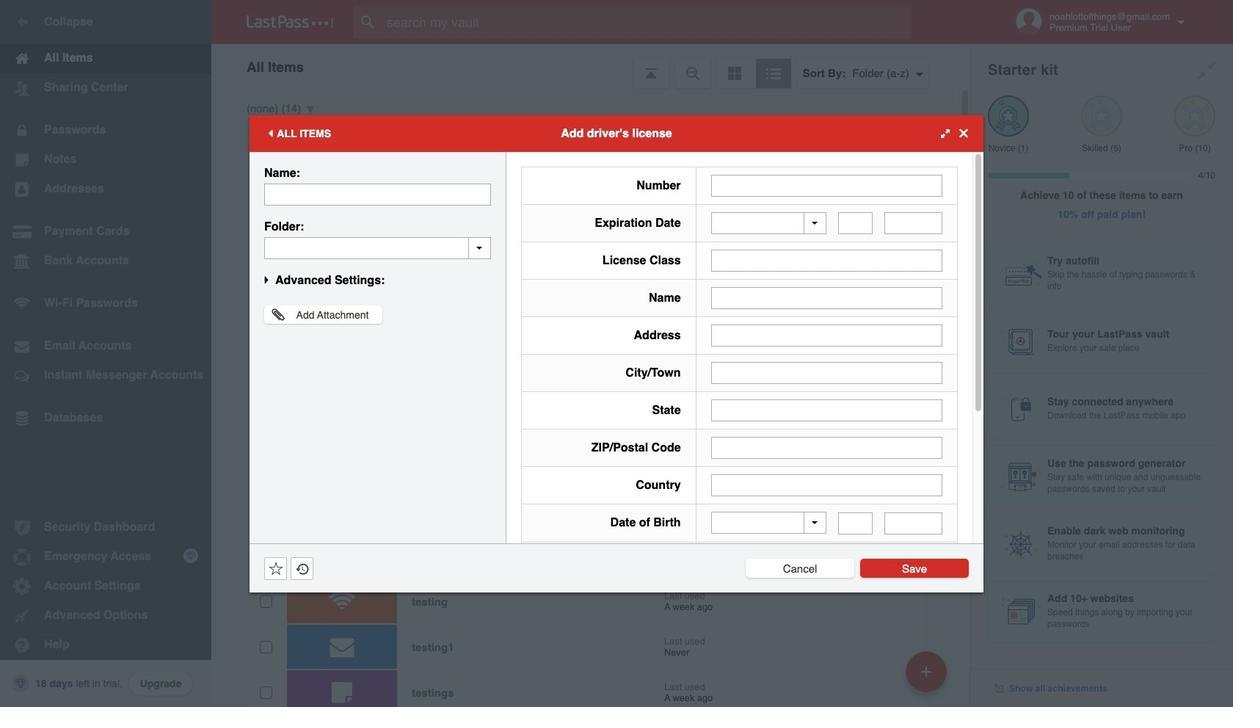 Task type: vqa. For each thing, say whether or not it's contained in the screenshot.
caret right Image
no



Task type: describe. For each thing, give the bounding box(es) containing it.
Search search field
[[354, 6, 941, 38]]

main navigation navigation
[[0, 0, 212, 707]]

lastpass image
[[247, 15, 333, 29]]



Task type: locate. For each thing, give the bounding box(es) containing it.
None text field
[[885, 212, 943, 234], [264, 237, 491, 259], [711, 287, 943, 309], [711, 325, 943, 347], [711, 474, 943, 496], [885, 212, 943, 234], [264, 237, 491, 259], [711, 287, 943, 309], [711, 325, 943, 347], [711, 474, 943, 496]]

new item navigation
[[901, 647, 956, 707]]

new item image
[[922, 667, 932, 677]]

None text field
[[711, 174, 943, 196], [264, 183, 491, 205], [839, 212, 874, 234], [711, 250, 943, 272], [711, 362, 943, 384], [711, 400, 943, 422], [711, 437, 943, 459], [839, 512, 874, 534], [885, 512, 943, 534], [711, 174, 943, 196], [264, 183, 491, 205], [839, 212, 874, 234], [711, 250, 943, 272], [711, 362, 943, 384], [711, 400, 943, 422], [711, 437, 943, 459], [839, 512, 874, 534], [885, 512, 943, 534]]

vault options navigation
[[212, 44, 971, 88]]

search my vault text field
[[354, 6, 941, 38]]

dialog
[[250, 115, 984, 707]]



